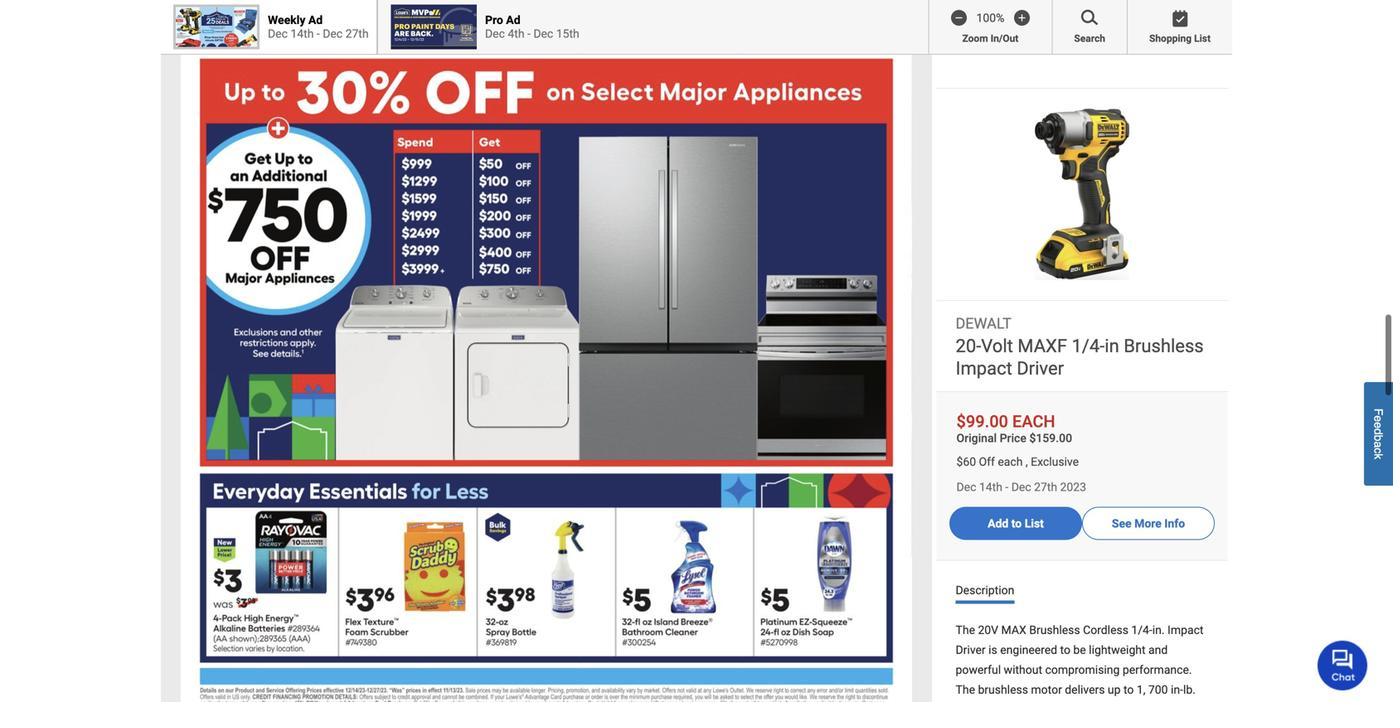 Task type: vqa. For each thing, say whether or not it's contained in the screenshot.
F e e d b a c k
yes



Task type: locate. For each thing, give the bounding box(es) containing it.
b
[[1373, 435, 1386, 442]]

f e e d b a c k
[[1373, 409, 1386, 460]]

f e e d b a c k button
[[1365, 383, 1394, 486]]

k
[[1373, 454, 1386, 460]]

e up d
[[1373, 416, 1386, 423]]

2 e from the top
[[1373, 423, 1386, 429]]

e
[[1373, 416, 1386, 423], [1373, 423, 1386, 429]]

c
[[1373, 448, 1386, 454]]

e up b in the bottom of the page
[[1373, 423, 1386, 429]]

1 e from the top
[[1373, 416, 1386, 423]]



Task type: describe. For each thing, give the bounding box(es) containing it.
a
[[1373, 442, 1386, 448]]

chat invite button image
[[1318, 641, 1369, 691]]

f
[[1373, 409, 1386, 416]]

d
[[1373, 429, 1386, 435]]



